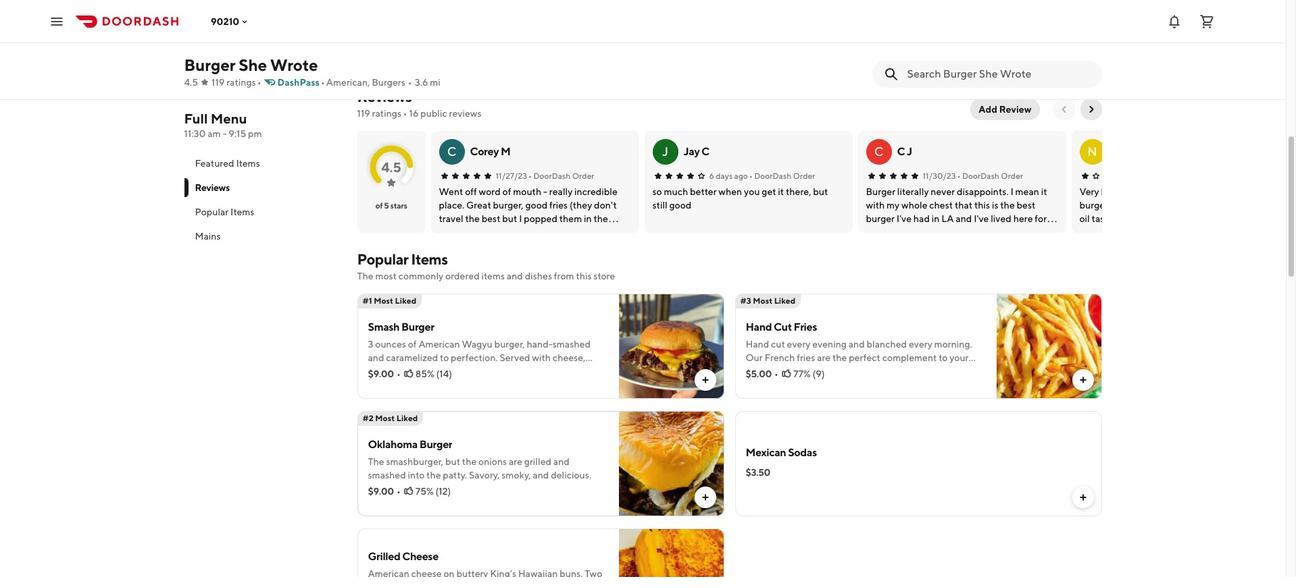 Task type: locate. For each thing, give the bounding box(es) containing it.
1 horizontal spatial 77% (9)
[[794, 369, 825, 380]]

1 $9.00 • from the top
[[368, 369, 401, 380]]

(14) right mayo,
[[436, 369, 452, 380]]

and inside the 'popular items the most commonly ordered items and dishes from this store'
[[507, 271, 523, 282]]

0 vertical spatial 119
[[212, 77, 225, 88]]

85% (14) up mi
[[412, 39, 449, 50]]

are down evening
[[817, 353, 831, 364]]

85% down the caramelized
[[416, 369, 435, 380]]

0 horizontal spatial order
[[572, 171, 595, 181]]

reviews 119 ratings • 16 public reviews
[[357, 88, 482, 119]]

$9.00 • for oklahoma
[[368, 487, 401, 498]]

• inside "reviews 119 ratings • 16 public reviews"
[[403, 108, 407, 119]]

0 vertical spatial hand
[[746, 321, 772, 334]]

1 vertical spatial hand
[[746, 339, 769, 350]]

1 • doordash order from the left
[[529, 171, 595, 181]]

0 horizontal spatial every
[[787, 339, 811, 350]]

• doordash order right 11/27/23
[[529, 171, 595, 181]]

add item to cart image
[[700, 493, 711, 504]]

0 vertical spatial 75% (12)
[[541, 39, 576, 50]]

the for popular
[[357, 271, 374, 282]]

$9.00 •
[[368, 369, 401, 380], [368, 487, 401, 498]]

1 vertical spatial (9)
[[813, 369, 825, 380]]

mains
[[195, 231, 221, 242]]

1 horizontal spatial popular
[[357, 251, 409, 268]]

1 horizontal spatial 119
[[357, 108, 370, 119]]

1 vertical spatial 75% (12)
[[416, 487, 451, 498]]

the right into
[[427, 470, 441, 481]]

liked
[[395, 296, 417, 306], [774, 296, 796, 306], [397, 414, 418, 424]]

to
[[440, 353, 449, 364], [939, 353, 948, 364]]

hand left cut
[[746, 321, 772, 334]]

to inside hand cut fries hand cut every evening and blanched every morning. our french fries are the perfect complement to your burger or a delicious snack on their own.
[[939, 353, 948, 364]]

1 horizontal spatial to
[[939, 353, 948, 364]]

$5.00 for $5.00 •
[[746, 369, 772, 380]]

items up mains button
[[231, 207, 254, 218]]

doordash right 11/27/23
[[534, 171, 571, 181]]

1 vertical spatial $5.00
[[746, 369, 772, 380]]

j
[[662, 145, 669, 159], [907, 145, 912, 158]]

0 horizontal spatial 75%
[[416, 487, 434, 498]]

and right items
[[507, 271, 523, 282]]

1 vertical spatial smashed
[[368, 470, 406, 481]]

1 vertical spatial 77%
[[794, 369, 811, 380]]

add item to cart image for smash burger
[[700, 375, 711, 386]]

doordash for corey m
[[534, 171, 571, 181]]

0 horizontal spatial $5.00
[[620, 39, 648, 50]]

85% up 3.6
[[412, 39, 431, 50]]

or
[[777, 366, 785, 377]]

Item Search search field
[[908, 67, 1091, 82]]

0 vertical spatial the
[[833, 353, 847, 364]]

(9) left $7.00
[[688, 39, 701, 50]]

the left 'most'
[[357, 271, 374, 282]]

are up 'smoky,'
[[509, 457, 523, 468]]

popular up mains on the top left of page
[[195, 207, 229, 218]]

1 horizontal spatial $5.00
[[746, 369, 772, 380]]

1 vertical spatial the
[[368, 457, 384, 468]]

(12)
[[561, 39, 576, 50], [436, 487, 451, 498]]

9:15
[[229, 128, 246, 139]]

burger up american
[[402, 321, 434, 334]]

liked up cut
[[774, 296, 796, 306]]

to down american
[[440, 353, 449, 364]]

of 5 stars
[[375, 201, 407, 211]]

2 every from the left
[[909, 339, 933, 350]]

90210
[[211, 16, 239, 27]]

every up the complement
[[909, 339, 933, 350]]

smashed left into
[[368, 470, 406, 481]]

to left your
[[939, 353, 948, 364]]

2 $9.00 • from the top
[[368, 487, 401, 498]]

1 order from the left
[[572, 171, 595, 181]]

1 horizontal spatial doordash
[[755, 171, 792, 181]]

$9.00 • down ounces
[[368, 369, 401, 380]]

burger inside oklahoma burger the smashburger, but the onions are grilled and smashed into the patty. savory, smoky, and delicious.
[[420, 439, 452, 452]]

119 down reviews link
[[357, 108, 370, 119]]

to inside the smash burger 3 ounces of american wagyu burger, hand-smashed and caramelized to perfection. served with cheese, ketchup, mayo, mustard, onions, and pickles.
[[440, 353, 449, 364]]

hand-
[[527, 339, 553, 350]]

3 doordash from the left
[[963, 171, 1000, 181]]

2 horizontal spatial the
[[833, 353, 847, 364]]

0 horizontal spatial • doordash order
[[529, 171, 595, 181]]

1 horizontal spatial 75% (12)
[[541, 39, 576, 50]]

16
[[409, 108, 419, 119]]

popular up 'most'
[[357, 251, 409, 268]]

reviews inside "reviews 119 ratings • 16 public reviews"
[[357, 88, 412, 105]]

next image
[[1086, 104, 1097, 115]]

hand cut fries image
[[997, 294, 1102, 400]]

$7.00 button
[[743, 0, 864, 73]]

order for j
[[1001, 171, 1023, 181]]

burgers
[[372, 77, 405, 88]]

cut
[[774, 321, 792, 334]]

0 vertical spatial items
[[236, 158, 260, 169]]

1 vertical spatial (12)
[[436, 487, 451, 498]]

popular items
[[195, 207, 254, 218]]

75%
[[541, 39, 559, 50], [416, 487, 434, 498]]

(14)
[[433, 39, 449, 50], [436, 369, 452, 380]]

1 horizontal spatial every
[[909, 339, 933, 350]]

119 down burger she wrote
[[212, 77, 225, 88]]

1 vertical spatial popular
[[357, 251, 409, 268]]

1 vertical spatial the
[[462, 457, 477, 468]]

are inside hand cut fries hand cut every evening and blanched every morning. our french fries are the perfect complement to your burger or a delicious snack on their own.
[[817, 353, 831, 364]]

0 horizontal spatial 75% (12)
[[416, 487, 451, 498]]

0 vertical spatial reviews
[[357, 88, 412, 105]]

119
[[212, 77, 225, 88], [357, 108, 370, 119]]

smashed up cheese,
[[553, 339, 591, 350]]

liked up oklahoma
[[397, 414, 418, 424]]

(14) up mi
[[433, 39, 449, 50]]

most for hand
[[753, 296, 773, 306]]

reviews
[[357, 88, 412, 105], [195, 183, 230, 193]]

4.5
[[184, 77, 198, 88], [381, 159, 401, 175]]

0 horizontal spatial doordash
[[534, 171, 571, 181]]

burger
[[184, 55, 236, 74], [402, 321, 434, 334], [420, 439, 452, 452]]

4.5 up the of 5 stars
[[381, 159, 401, 175]]

reviews for reviews
[[195, 183, 230, 193]]

• doordash order for jay c
[[750, 171, 815, 181]]

0 vertical spatial 77%
[[669, 39, 687, 50]]

hand up our
[[746, 339, 769, 350]]

most right #2
[[375, 414, 395, 424]]

1 vertical spatial ratings
[[372, 108, 402, 119]]

perfect
[[849, 353, 881, 364]]

jay c
[[684, 145, 710, 158]]

0 vertical spatial popular
[[195, 207, 229, 218]]

4.5 up the full
[[184, 77, 198, 88]]

2 vertical spatial the
[[427, 470, 441, 481]]

0 horizontal spatial are
[[509, 457, 523, 468]]

n
[[1088, 145, 1098, 159]]

0 horizontal spatial ratings
[[227, 77, 256, 88]]

popular inside button
[[195, 207, 229, 218]]

the
[[357, 271, 374, 282], [368, 457, 384, 468]]

wrote
[[270, 55, 318, 74]]

liked down commonly
[[395, 296, 417, 306]]

0 items, open order cart image
[[1199, 13, 1215, 29]]

1 vertical spatial burger
[[402, 321, 434, 334]]

ordered
[[446, 271, 480, 282]]

2 horizontal spatial order
[[1001, 171, 1023, 181]]

2 vertical spatial burger
[[420, 439, 452, 452]]

most right #1
[[374, 296, 393, 306]]

the up snack at right bottom
[[833, 353, 847, 364]]

most for oklahoma
[[375, 414, 395, 424]]

doordash
[[534, 171, 571, 181], [755, 171, 792, 181], [963, 171, 1000, 181]]

0 vertical spatial $5.00
[[620, 39, 648, 50]]

0 vertical spatial the
[[357, 271, 374, 282]]

popular for popular items
[[195, 207, 229, 218]]

doordash right ago
[[755, 171, 792, 181]]

ketchup,
[[368, 366, 406, 377]]

1 every from the left
[[787, 339, 811, 350]]

1 vertical spatial are
[[509, 457, 523, 468]]

smashed inside oklahoma burger the smashburger, but the onions are grilled and smashed into the patty. savory, smoky, and delicious.
[[368, 470, 406, 481]]

0 horizontal spatial reviews
[[195, 183, 230, 193]]

(9) down fries
[[813, 369, 825, 380]]

1 horizontal spatial 75%
[[541, 39, 559, 50]]

1 vertical spatial reviews
[[195, 183, 230, 193]]

0 vertical spatial 4.5
[[184, 77, 198, 88]]

2 to from the left
[[939, 353, 948, 364]]

doordash right the '11/30/23'
[[963, 171, 1000, 181]]

1 horizontal spatial • doordash order
[[750, 171, 815, 181]]

items up commonly
[[411, 251, 448, 268]]

on
[[861, 366, 872, 377]]

smashed
[[553, 339, 591, 350], [368, 470, 406, 481]]

most
[[375, 271, 397, 282]]

order for c
[[793, 171, 815, 181]]

items for popular items
[[231, 207, 254, 218]]

but
[[445, 457, 460, 468]]

mayo,
[[408, 366, 433, 377]]

every up fries
[[787, 339, 811, 350]]

burger,
[[495, 339, 525, 350]]

1 vertical spatial items
[[231, 207, 254, 218]]

• doordash order right ago
[[750, 171, 815, 181]]

ratings
[[227, 77, 256, 88], [372, 108, 402, 119]]

3 order from the left
[[1001, 171, 1023, 181]]

0 vertical spatial $9.00 •
[[368, 369, 401, 380]]

2 horizontal spatial • doordash order
[[958, 171, 1023, 181]]

and down 3
[[368, 353, 384, 364]]

reviews for reviews 119 ratings • 16 public reviews
[[357, 88, 412, 105]]

most right #3
[[753, 296, 773, 306]]

1 horizontal spatial smashed
[[553, 339, 591, 350]]

0 horizontal spatial popular
[[195, 207, 229, 218]]

liked for oklahoma
[[397, 414, 418, 424]]

of left 5
[[375, 201, 383, 211]]

ratings down reviews link
[[372, 108, 402, 119]]

items inside the 'popular items the most commonly ordered items and dishes from this store'
[[411, 251, 448, 268]]

3 • doordash order from the left
[[958, 171, 1023, 181]]

2 order from the left
[[793, 171, 815, 181]]

items
[[236, 158, 260, 169], [231, 207, 254, 218], [411, 251, 448, 268]]

burger up '119 ratings •'
[[184, 55, 236, 74]]

sodas
[[788, 447, 817, 460]]

#1
[[363, 296, 372, 306]]

burger inside the smash burger 3 ounces of american wagyu burger, hand-smashed and caramelized to perfection. served with cheese, ketchup, mayo, mustard, onions, and pickles.
[[402, 321, 434, 334]]

85% (14) down the caramelized
[[416, 369, 452, 380]]

burger she wrote
[[184, 55, 318, 74]]

$5.00
[[620, 39, 648, 50], [746, 369, 772, 380]]

savory,
[[469, 470, 500, 481]]

(9)
[[688, 39, 701, 50], [813, 369, 825, 380]]

$9.00 • down smashburger,
[[368, 487, 401, 498]]

#3 most liked
[[741, 296, 796, 306]]

0 horizontal spatial smashed
[[368, 470, 406, 481]]

0 vertical spatial 85%
[[412, 39, 431, 50]]

the inside oklahoma burger the smashburger, but the onions are grilled and smashed into the patty. savory, smoky, and delicious.
[[368, 457, 384, 468]]

85% (14)
[[412, 39, 449, 50], [416, 369, 452, 380]]

ratings down burger she wrote
[[227, 77, 256, 88]]

77%
[[669, 39, 687, 50], [794, 369, 811, 380]]

0 vertical spatial smashed
[[553, 339, 591, 350]]

11:30
[[184, 128, 206, 139]]

oklahoma
[[368, 439, 418, 452]]

reviews down the featured
[[195, 183, 230, 193]]

complement
[[883, 353, 937, 364]]

add item to cart image for hand cut fries
[[1078, 375, 1089, 386]]

items down pm
[[236, 158, 260, 169]]

items for popular items the most commonly ordered items and dishes from this store
[[411, 251, 448, 268]]

burger up but
[[420, 439, 452, 452]]

2 vertical spatial items
[[411, 251, 448, 268]]

and up perfect
[[849, 339, 865, 350]]

order
[[572, 171, 595, 181], [793, 171, 815, 181], [1001, 171, 1023, 181]]

2 • doordash order from the left
[[750, 171, 815, 181]]

items inside 'featured items' button
[[236, 158, 260, 169]]

popular inside the 'popular items the most commonly ordered items and dishes from this store'
[[357, 251, 409, 268]]

1 horizontal spatial (9)
[[813, 369, 825, 380]]

• doordash order right the '11/30/23'
[[958, 171, 1023, 181]]

1 horizontal spatial ratings
[[372, 108, 402, 119]]

most for smash
[[374, 296, 393, 306]]

and
[[507, 271, 523, 282], [849, 339, 865, 350], [368, 353, 384, 364], [507, 366, 524, 377], [554, 457, 570, 468], [533, 470, 549, 481]]

0 vertical spatial 77% (9)
[[669, 39, 701, 50]]

the inside the 'popular items the most commonly ordered items and dishes from this store'
[[357, 271, 374, 282]]

reviews up 16
[[357, 88, 412, 105]]

caramelized
[[386, 353, 438, 364]]

1 horizontal spatial reviews
[[357, 88, 412, 105]]

-
[[223, 128, 227, 139]]

3
[[368, 339, 373, 350]]

items inside "popular items" button
[[231, 207, 254, 218]]

american, burgers • 3.6 mi
[[326, 77, 441, 88]]

0 horizontal spatial of
[[375, 201, 383, 211]]

1 horizontal spatial order
[[793, 171, 815, 181]]

of up the caramelized
[[408, 339, 417, 350]]

the right but
[[462, 457, 477, 468]]

she
[[239, 55, 267, 74]]

1 horizontal spatial 77%
[[794, 369, 811, 380]]

0 horizontal spatial 77%
[[669, 39, 687, 50]]

1 horizontal spatial of
[[408, 339, 417, 350]]

wagyu
[[462, 339, 493, 350]]

doordash for c j
[[963, 171, 1000, 181]]

burger
[[746, 366, 775, 377]]

0 vertical spatial (9)
[[688, 39, 701, 50]]

1 horizontal spatial j
[[907, 145, 912, 158]]

1 vertical spatial 75%
[[416, 487, 434, 498]]

grilled
[[368, 551, 400, 564]]

2 doordash from the left
[[755, 171, 792, 181]]

• doordash order for c j
[[958, 171, 1023, 181]]

0 vertical spatial (14)
[[433, 39, 449, 50]]

1 vertical spatial of
[[408, 339, 417, 350]]

0 horizontal spatial the
[[427, 470, 441, 481]]

• doordash order
[[529, 171, 595, 181], [750, 171, 815, 181], [958, 171, 1023, 181]]

6 days ago
[[709, 171, 748, 181]]

the inside hand cut fries hand cut every evening and blanched every morning. our french fries are the perfect complement to your burger or a delicious snack on their own.
[[833, 353, 847, 364]]

1 vertical spatial $9.00 •
[[368, 487, 401, 498]]

6
[[709, 171, 714, 181]]

french
[[765, 353, 795, 364]]

0 vertical spatial are
[[817, 353, 831, 364]]

1 vertical spatial 4.5
[[381, 159, 401, 175]]

•
[[393, 39, 397, 50], [522, 39, 526, 50], [650, 39, 654, 50], [257, 77, 261, 88], [321, 77, 325, 88], [408, 77, 412, 88], [403, 108, 407, 119], [529, 171, 532, 181], [750, 171, 753, 181], [958, 171, 961, 181], [397, 369, 401, 380], [775, 369, 779, 380], [397, 487, 401, 498]]

snack
[[834, 366, 859, 377]]

the down oklahoma
[[368, 457, 384, 468]]

0 horizontal spatial 119
[[212, 77, 225, 88]]

days
[[716, 171, 733, 181]]

burger for oklahoma
[[420, 439, 452, 452]]

open menu image
[[49, 13, 65, 29]]

popular items button
[[184, 200, 341, 224]]

1 vertical spatial 119
[[357, 108, 370, 119]]

0 horizontal spatial to
[[440, 353, 449, 364]]

notification bell image
[[1167, 13, 1183, 29]]

0 vertical spatial (12)
[[561, 39, 576, 50]]

1 horizontal spatial are
[[817, 353, 831, 364]]

• doordash order for corey m
[[529, 171, 595, 181]]

smoky,
[[502, 470, 531, 481]]

1 doordash from the left
[[534, 171, 571, 181]]

add item to cart image
[[700, 375, 711, 386], [1078, 375, 1089, 386], [1078, 493, 1089, 504]]

2 horizontal spatial doordash
[[963, 171, 1000, 181]]

1 to from the left
[[440, 353, 449, 364]]



Task type: describe. For each thing, give the bounding box(es) containing it.
featured
[[195, 158, 234, 169]]

0 horizontal spatial (12)
[[436, 487, 451, 498]]

$7.00
[[749, 39, 774, 50]]

our
[[746, 353, 763, 364]]

mi
[[430, 77, 441, 88]]

featured items
[[195, 158, 260, 169]]

5
[[384, 201, 389, 211]]

mexican
[[746, 447, 786, 460]]

oklahoma burger the smashburger, but the onions are grilled and smashed into the patty. savory, smoky, and delicious.
[[368, 439, 592, 481]]

add
[[979, 104, 998, 115]]

and down the grilled at the left bottom of page
[[533, 470, 549, 481]]

dashpass
[[278, 77, 320, 88]]

review
[[1000, 104, 1032, 115]]

the for oklahoma
[[368, 457, 384, 468]]

smashed inside the smash burger 3 ounces of american wagyu burger, hand-smashed and caramelized to perfection. served with cheese, ketchup, mayo, mustard, onions, and pickles.
[[553, 339, 591, 350]]

morning.
[[935, 339, 973, 350]]

1 horizontal spatial 4.5
[[381, 159, 401, 175]]

and down served
[[507, 366, 524, 377]]

0 horizontal spatial j
[[662, 145, 669, 159]]

mustard,
[[435, 366, 473, 377]]

items
[[482, 271, 505, 282]]

featured items button
[[184, 151, 341, 176]]

119 ratings •
[[212, 77, 261, 88]]

m
[[501, 145, 511, 158]]

grilled
[[524, 457, 552, 468]]

11/27/23
[[496, 171, 527, 181]]

items for featured items
[[236, 158, 260, 169]]

119 inside "reviews 119 ratings • 16 public reviews"
[[357, 108, 370, 119]]

1 vertical spatial 77% (9)
[[794, 369, 825, 380]]

jay
[[684, 145, 700, 158]]

#3
[[741, 296, 751, 306]]

full menu 11:30 am - 9:15 pm
[[184, 111, 262, 139]]

#2
[[363, 414, 374, 424]]

a
[[787, 366, 792, 377]]

ratings inside "reviews 119 ratings • 16 public reviews"
[[372, 108, 402, 119]]

american
[[419, 339, 460, 350]]

smash
[[368, 321, 400, 334]]

1 vertical spatial (14)
[[436, 369, 452, 380]]

pm
[[248, 128, 262, 139]]

perfection.
[[451, 353, 498, 364]]

with
[[532, 353, 551, 364]]

previous image
[[1059, 104, 1070, 115]]

1 horizontal spatial (12)
[[561, 39, 576, 50]]

add review button
[[971, 99, 1040, 120]]

fries
[[797, 353, 815, 364]]

pickles.
[[526, 366, 558, 377]]

doordash for jay c
[[755, 171, 792, 181]]

0 vertical spatial ratings
[[227, 77, 256, 88]]

dashpass •
[[278, 77, 325, 88]]

1 hand from the top
[[746, 321, 772, 334]]

2 hand from the top
[[746, 339, 769, 350]]

0 vertical spatial 85% (14)
[[412, 39, 449, 50]]

commonly
[[399, 271, 444, 282]]

3.6
[[415, 77, 428, 88]]

cut
[[771, 339, 785, 350]]

11/30/23
[[923, 171, 956, 181]]

$5.00 for $5.00
[[620, 39, 648, 50]]

oklahoma burger image
[[619, 412, 724, 517]]

1 horizontal spatial the
[[462, 457, 477, 468]]

$3.50
[[746, 468, 771, 479]]

mexican sodas
[[746, 447, 817, 460]]

0 vertical spatial burger
[[184, 55, 236, 74]]

grilled cheese image
[[619, 529, 724, 578]]

add review
[[979, 104, 1032, 115]]

order for m
[[572, 171, 595, 181]]

corey
[[470, 145, 499, 158]]

$5.00 •
[[746, 369, 779, 380]]

liked for smash
[[395, 296, 417, 306]]

#2 most liked
[[363, 414, 418, 424]]

cheese
[[402, 551, 439, 564]]

1 vertical spatial 85% (14)
[[416, 369, 452, 380]]

own.
[[896, 366, 916, 377]]

0 horizontal spatial (9)
[[688, 39, 701, 50]]

into
[[408, 470, 425, 481]]

smash burger image
[[619, 294, 724, 400]]

blanched
[[867, 339, 907, 350]]

0 horizontal spatial 77% (9)
[[669, 39, 701, 50]]

hand cut fries hand cut every evening and blanched every morning. our french fries are the perfect complement to your burger or a delicious snack on their own.
[[746, 321, 973, 377]]

and up delicious.
[[554, 457, 570, 468]]

corey m
[[470, 145, 511, 158]]

popular items the most commonly ordered items and dishes from this store
[[357, 251, 615, 282]]

0 horizontal spatial 4.5
[[184, 77, 198, 88]]

are inside oklahoma burger the smashburger, but the onions are grilled and smashed into the patty. savory, smoky, and delicious.
[[509, 457, 523, 468]]

am
[[208, 128, 221, 139]]

and inside hand cut fries hand cut every evening and blanched every morning. our french fries are the perfect complement to your burger or a delicious snack on their own.
[[849, 339, 865, 350]]

of inside the smash burger 3 ounces of american wagyu burger, hand-smashed and caramelized to perfection. served with cheese, ketchup, mayo, mustard, onions, and pickles.
[[408, 339, 417, 350]]

0 vertical spatial 75%
[[541, 39, 559, 50]]

this
[[576, 271, 592, 282]]

90210 button
[[211, 16, 250, 27]]

ago
[[735, 171, 748, 181]]

delicious.
[[551, 470, 592, 481]]

public
[[421, 108, 447, 119]]

1 vertical spatial 85%
[[416, 369, 435, 380]]

onions
[[479, 457, 507, 468]]

cheese,
[[553, 353, 586, 364]]

served
[[500, 353, 530, 364]]

$9.00 • for smash
[[368, 369, 401, 380]]

store
[[594, 271, 615, 282]]

popular for popular items the most commonly ordered items and dishes from this store
[[357, 251, 409, 268]]

0 vertical spatial of
[[375, 201, 383, 211]]

burger for smash
[[402, 321, 434, 334]]

patty.
[[443, 470, 467, 481]]

reviews
[[449, 108, 482, 119]]

fries
[[794, 321, 817, 334]]

smashburger,
[[386, 457, 444, 468]]

american,
[[326, 77, 370, 88]]

stars
[[390, 201, 407, 211]]

grilled cheese
[[368, 551, 439, 564]]

liked for hand
[[774, 296, 796, 306]]



Task type: vqa. For each thing, say whether or not it's contained in the screenshot.


